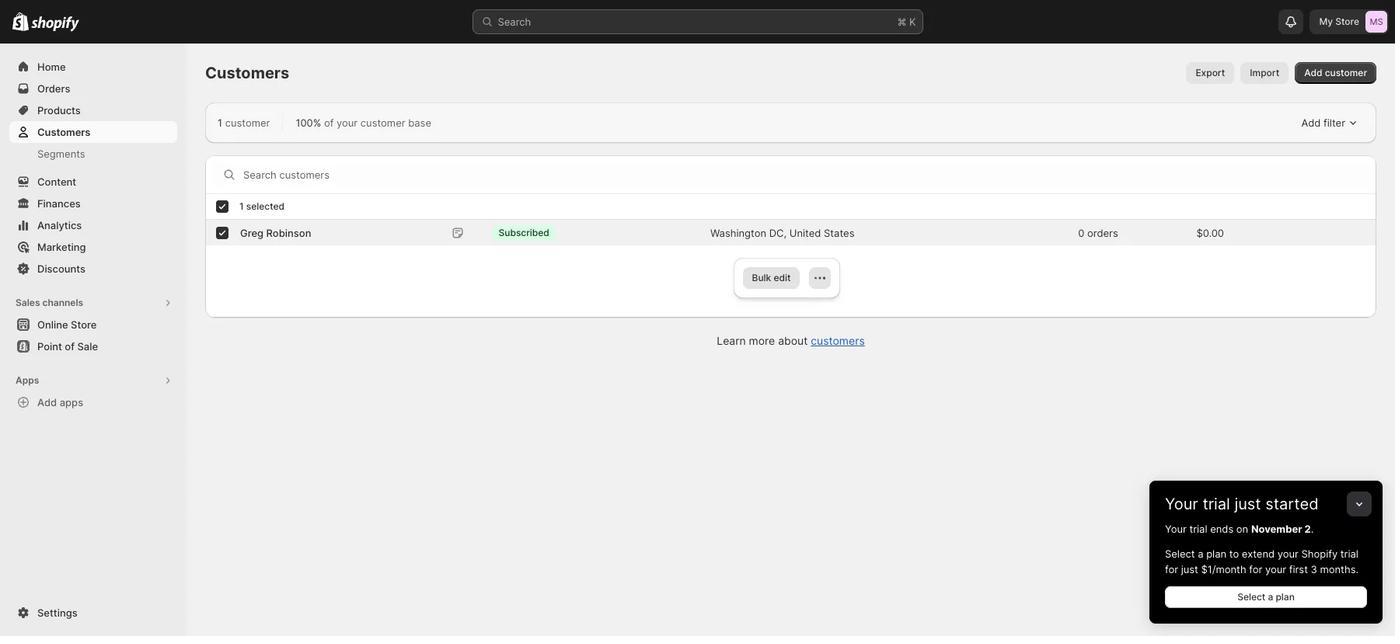 Task type: describe. For each thing, give the bounding box(es) containing it.
about
[[778, 334, 808, 348]]

united
[[790, 227, 821, 239]]

months.
[[1320, 564, 1359, 576]]

sales
[[16, 297, 40, 309]]

shopify image
[[12, 12, 29, 31]]

add apps button
[[9, 392, 177, 414]]

a for select a plan to extend your shopify trial for just $1/month for your first 3 months.
[[1198, 548, 1204, 561]]

washington
[[710, 227, 767, 239]]

finances link
[[9, 193, 177, 215]]

search
[[498, 16, 531, 28]]

your trial just started element
[[1150, 522, 1383, 624]]

point
[[37, 341, 62, 353]]

online store button
[[0, 314, 187, 336]]

filter
[[1324, 117, 1346, 129]]

0 vertical spatial your
[[337, 117, 358, 129]]

to
[[1230, 548, 1239, 561]]

1 for 1 selected
[[239, 201, 244, 212]]

.
[[1311, 523, 1314, 536]]

discounts link
[[9, 258, 177, 280]]

apps
[[60, 396, 83, 409]]

customers link
[[9, 121, 177, 143]]

k
[[910, 16, 916, 28]]

add customer button
[[1295, 62, 1377, 84]]

analytics
[[37, 219, 82, 232]]

1 selected
[[239, 201, 285, 212]]

1 vertical spatial your
[[1278, 548, 1299, 561]]

marketing
[[37, 241, 86, 253]]

bulk
[[752, 272, 771, 284]]

2
[[1305, 523, 1311, 536]]

segments
[[37, 148, 85, 160]]

trial for just
[[1203, 495, 1231, 514]]

learn
[[717, 334, 746, 348]]

select for select a plan
[[1238, 592, 1266, 603]]

settings
[[37, 607, 77, 620]]

select a plan to extend your shopify trial for just $1/month for your first 3 months.
[[1165, 548, 1359, 576]]

customers
[[811, 334, 865, 348]]

select a plan link
[[1165, 587, 1367, 609]]

select a plan
[[1238, 592, 1295, 603]]

0 orders
[[1079, 227, 1119, 239]]

shopify
[[1302, 548, 1338, 561]]

learn more about customers
[[717, 334, 865, 348]]

trial for ends
[[1190, 523, 1208, 536]]

analytics link
[[9, 215, 177, 236]]

online store
[[37, 319, 97, 331]]

⌘
[[898, 16, 907, 28]]

customer for 1 customer
[[225, 117, 270, 129]]

my store
[[1320, 16, 1360, 27]]

import
[[1250, 67, 1280, 79]]

1 horizontal spatial customer
[[361, 117, 405, 129]]

november
[[1252, 523, 1303, 536]]

your trial just started
[[1165, 495, 1319, 514]]

settings link
[[9, 602, 177, 624]]

point of sale button
[[0, 336, 187, 358]]

a for select a plan
[[1268, 592, 1274, 603]]

2 for from the left
[[1250, 564, 1263, 576]]

apps
[[16, 375, 39, 386]]

content
[[37, 176, 76, 188]]

first
[[1290, 564, 1308, 576]]

sales channels button
[[9, 292, 177, 314]]

discounts
[[37, 263, 86, 275]]

my store image
[[1366, 11, 1388, 33]]

dc,
[[769, 227, 787, 239]]

of for sale
[[65, 341, 75, 353]]

⌘ k
[[898, 16, 916, 28]]

greg robinson
[[240, 227, 311, 239]]

on
[[1237, 523, 1249, 536]]

robinson
[[266, 227, 311, 239]]

marketing link
[[9, 236, 177, 258]]

$1/month
[[1201, 564, 1247, 576]]



Task type: locate. For each thing, give the bounding box(es) containing it.
of inside point of sale link
[[65, 341, 75, 353]]

customer up filter
[[1325, 67, 1367, 79]]

for down extend
[[1250, 564, 1263, 576]]

1 horizontal spatial for
[[1250, 564, 1263, 576]]

0 horizontal spatial customers
[[37, 126, 91, 138]]

customers up 1 customer
[[205, 64, 289, 82]]

1 horizontal spatial customers
[[205, 64, 289, 82]]

1 horizontal spatial just
[[1235, 495, 1261, 514]]

customer for add customer
[[1325, 67, 1367, 79]]

a up $1/month
[[1198, 548, 1204, 561]]

for left $1/month
[[1165, 564, 1179, 576]]

orders
[[1088, 227, 1119, 239]]

online store link
[[9, 314, 177, 336]]

extend
[[1242, 548, 1275, 561]]

add
[[1305, 67, 1323, 79], [1302, 117, 1321, 129], [37, 396, 57, 409]]

greg robinson link
[[240, 225, 311, 241]]

a
[[1198, 548, 1204, 561], [1268, 592, 1274, 603]]

0 vertical spatial trial
[[1203, 495, 1231, 514]]

select inside select a plan to extend your shopify trial for just $1/month for your first 3 months.
[[1165, 548, 1195, 561]]

plan inside select a plan to extend your shopify trial for just $1/month for your first 3 months.
[[1207, 548, 1227, 561]]

finances
[[37, 197, 81, 210]]

customer inside add customer button
[[1325, 67, 1367, 79]]

0
[[1079, 227, 1085, 239]]

your for your trial ends on november 2 .
[[1165, 523, 1187, 536]]

your up "first" on the bottom
[[1278, 548, 1299, 561]]

your up your trial ends on november 2 .
[[1165, 495, 1199, 514]]

sale
[[77, 341, 98, 353]]

export button
[[1187, 62, 1235, 84]]

0 horizontal spatial just
[[1181, 564, 1199, 576]]

0 vertical spatial of
[[324, 117, 334, 129]]

your left ends
[[1165, 523, 1187, 536]]

of right '100%'
[[324, 117, 334, 129]]

0 vertical spatial plan
[[1207, 548, 1227, 561]]

select inside select a plan link
[[1238, 592, 1266, 603]]

trial inside dropdown button
[[1203, 495, 1231, 514]]

1 horizontal spatial plan
[[1276, 592, 1295, 603]]

apps button
[[9, 370, 177, 392]]

point of sale link
[[9, 336, 177, 358]]

2 horizontal spatial customer
[[1325, 67, 1367, 79]]

plan up $1/month
[[1207, 548, 1227, 561]]

Search customers text field
[[243, 162, 1370, 187]]

0 horizontal spatial store
[[71, 319, 97, 331]]

subscribed
[[499, 227, 549, 239]]

0 horizontal spatial customer
[[225, 117, 270, 129]]

plan for select a plan
[[1276, 592, 1295, 603]]

customers
[[205, 64, 289, 82], [37, 126, 91, 138]]

1 horizontal spatial store
[[1336, 16, 1360, 27]]

just inside select a plan to extend your shopify trial for just $1/month for your first 3 months.
[[1181, 564, 1199, 576]]

sales channels
[[16, 297, 83, 309]]

your trial ends on november 2 .
[[1165, 523, 1314, 536]]

0 vertical spatial store
[[1336, 16, 1360, 27]]

3
[[1311, 564, 1318, 576]]

1 your from the top
[[1165, 495, 1199, 514]]

your for your trial just started
[[1165, 495, 1199, 514]]

1 horizontal spatial of
[[324, 117, 334, 129]]

select for select a plan to extend your shopify trial for just $1/month for your first 3 months.
[[1165, 548, 1195, 561]]

1 vertical spatial add
[[1302, 117, 1321, 129]]

1 for 1 customer
[[218, 117, 222, 129]]

store for online store
[[71, 319, 97, 331]]

2 vertical spatial add
[[37, 396, 57, 409]]

a down select a plan to extend your shopify trial for just $1/month for your first 3 months.
[[1268, 592, 1274, 603]]

2 your from the top
[[1165, 523, 1187, 536]]

0 horizontal spatial for
[[1165, 564, 1179, 576]]

trial left ends
[[1190, 523, 1208, 536]]

just up on
[[1235, 495, 1261, 514]]

store for my store
[[1336, 16, 1360, 27]]

1
[[218, 117, 222, 129], [239, 201, 244, 212]]

1 vertical spatial trial
[[1190, 523, 1208, 536]]

0 vertical spatial add
[[1305, 67, 1323, 79]]

0 vertical spatial 1
[[218, 117, 222, 129]]

100%
[[296, 117, 321, 129]]

1 horizontal spatial a
[[1268, 592, 1274, 603]]

add right "import"
[[1305, 67, 1323, 79]]

add for add customer
[[1305, 67, 1323, 79]]

0 horizontal spatial a
[[1198, 548, 1204, 561]]

your
[[337, 117, 358, 129], [1278, 548, 1299, 561], [1266, 564, 1287, 576]]

trial up months.
[[1341, 548, 1359, 561]]

1 vertical spatial of
[[65, 341, 75, 353]]

select
[[1165, 548, 1195, 561], [1238, 592, 1266, 603]]

1 for from the left
[[1165, 564, 1179, 576]]

of left sale at bottom
[[65, 341, 75, 353]]

just inside dropdown button
[[1235, 495, 1261, 514]]

trial
[[1203, 495, 1231, 514], [1190, 523, 1208, 536], [1341, 548, 1359, 561]]

a inside select a plan to extend your shopify trial for just $1/month for your first 3 months.
[[1198, 548, 1204, 561]]

0 horizontal spatial of
[[65, 341, 75, 353]]

customers up 'segments'
[[37, 126, 91, 138]]

trial inside select a plan to extend your shopify trial for just $1/month for your first 3 months.
[[1341, 548, 1359, 561]]

products
[[37, 104, 81, 117]]

home
[[37, 61, 66, 73]]

my
[[1320, 16, 1333, 27]]

100% of your customer base
[[296, 117, 431, 129]]

orders
[[37, 82, 70, 95]]

your trial just started button
[[1150, 481, 1383, 514]]

customer left '100%'
[[225, 117, 270, 129]]

1 horizontal spatial select
[[1238, 592, 1266, 603]]

0 vertical spatial select
[[1165, 548, 1195, 561]]

just left $1/month
[[1181, 564, 1199, 576]]

1 vertical spatial a
[[1268, 592, 1274, 603]]

states
[[824, 227, 855, 239]]

add customer
[[1305, 67, 1367, 79]]

2 vertical spatial your
[[1266, 564, 1287, 576]]

store right 'my'
[[1336, 16, 1360, 27]]

edit
[[774, 272, 791, 284]]

$0.00
[[1197, 227, 1224, 239]]

import button
[[1241, 62, 1289, 84]]

trial up ends
[[1203, 495, 1231, 514]]

more
[[749, 334, 775, 348]]

started
[[1266, 495, 1319, 514]]

add for add filter
[[1302, 117, 1321, 129]]

2 vertical spatial trial
[[1341, 548, 1359, 561]]

0 horizontal spatial 1
[[218, 117, 222, 129]]

1 vertical spatial your
[[1165, 523, 1187, 536]]

of
[[324, 117, 334, 129], [65, 341, 75, 353]]

add left filter
[[1302, 117, 1321, 129]]

0 vertical spatial your
[[1165, 495, 1199, 514]]

1 vertical spatial store
[[71, 319, 97, 331]]

1 vertical spatial select
[[1238, 592, 1266, 603]]

ends
[[1211, 523, 1234, 536]]

your
[[1165, 495, 1199, 514], [1165, 523, 1187, 536]]

channels
[[42, 297, 83, 309]]

0 horizontal spatial plan
[[1207, 548, 1227, 561]]

point of sale
[[37, 341, 98, 353]]

1 vertical spatial 1
[[239, 201, 244, 212]]

products link
[[9, 100, 177, 121]]

orders link
[[9, 78, 177, 100]]

store up sale at bottom
[[71, 319, 97, 331]]

content link
[[9, 171, 177, 193]]

shopify image
[[31, 16, 79, 32]]

customers link
[[811, 334, 865, 348]]

export
[[1196, 67, 1225, 79]]

greg
[[240, 227, 264, 239]]

1 vertical spatial customers
[[37, 126, 91, 138]]

0 vertical spatial customers
[[205, 64, 289, 82]]

just
[[1235, 495, 1261, 514], [1181, 564, 1199, 576]]

store inside button
[[71, 319, 97, 331]]

bulk edit button
[[743, 267, 800, 289]]

your left "first" on the bottom
[[1266, 564, 1287, 576]]

your right '100%'
[[337, 117, 358, 129]]

washington dc, united states
[[710, 227, 855, 239]]

add filter
[[1302, 117, 1346, 129]]

1 horizontal spatial 1
[[239, 201, 244, 212]]

1 customer
[[218, 117, 270, 129]]

customer
[[1325, 67, 1367, 79], [225, 117, 270, 129], [361, 117, 405, 129]]

customer left base
[[361, 117, 405, 129]]

add for add apps
[[37, 396, 57, 409]]

1 vertical spatial plan
[[1276, 592, 1295, 603]]

0 vertical spatial a
[[1198, 548, 1204, 561]]

of for your
[[324, 117, 334, 129]]

0 vertical spatial just
[[1235, 495, 1261, 514]]

add apps
[[37, 396, 83, 409]]

your inside dropdown button
[[1165, 495, 1199, 514]]

add inside button
[[37, 396, 57, 409]]

home link
[[9, 56, 177, 78]]

bulk edit
[[752, 272, 791, 284]]

add filter button
[[1296, 112, 1364, 134]]

plan
[[1207, 548, 1227, 561], [1276, 592, 1295, 603]]

online
[[37, 319, 68, 331]]

plan for select a plan to extend your shopify trial for just $1/month for your first 3 months.
[[1207, 548, 1227, 561]]

select left to
[[1165, 548, 1195, 561]]

for
[[1165, 564, 1179, 576], [1250, 564, 1263, 576]]

1 vertical spatial just
[[1181, 564, 1199, 576]]

plan down "first" on the bottom
[[1276, 592, 1295, 603]]

segments link
[[9, 143, 177, 165]]

add left apps
[[37, 396, 57, 409]]

selected
[[246, 201, 285, 212]]

select down select a plan to extend your shopify trial for just $1/month for your first 3 months.
[[1238, 592, 1266, 603]]

0 horizontal spatial select
[[1165, 548, 1195, 561]]

base
[[408, 117, 431, 129]]



Task type: vqa. For each thing, say whether or not it's contained in the screenshot.
For
yes



